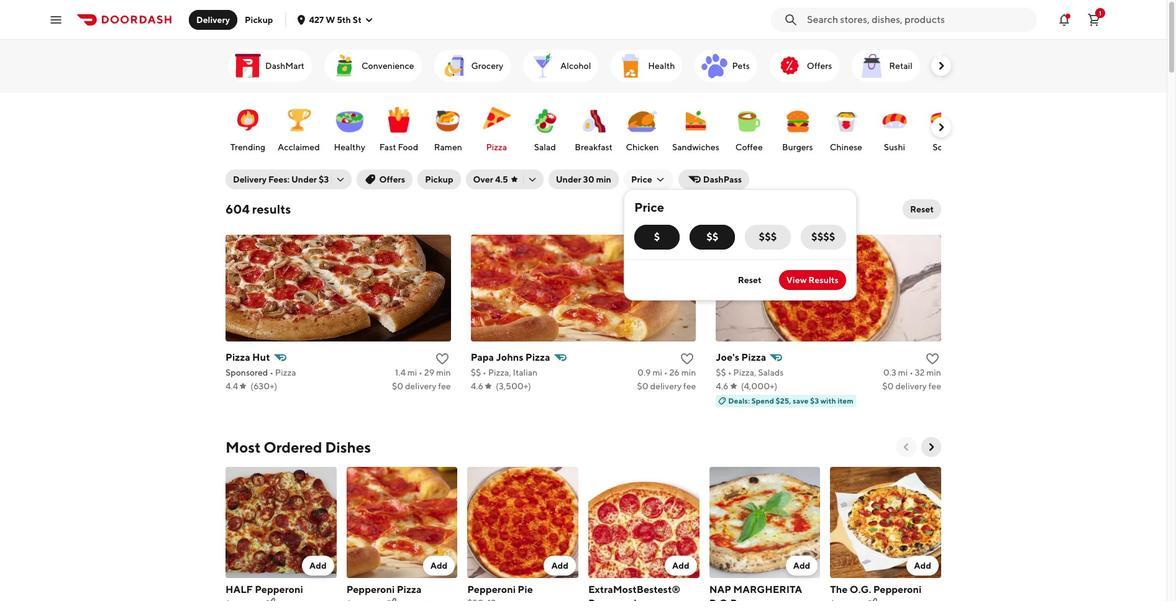 Task type: describe. For each thing, give the bounding box(es) containing it.
604 results
[[226, 202, 291, 216]]

$​0 for papa johns pizza
[[637, 382, 649, 392]]

427 w 5th st
[[309, 15, 362, 25]]

extramostbestest®
[[589, 584, 681, 596]]

health link
[[611, 50, 683, 82]]

deals: spend $25, save $3 with item
[[729, 397, 854, 406]]

1
[[1100, 9, 1102, 16]]

min for joe's pizza
[[927, 368, 942, 378]]

sushi
[[884, 142, 906, 152]]

$​0 delivery fee for joe's pizza
[[883, 382, 942, 392]]

sponsored
[[226, 368, 268, 378]]

breakfast
[[575, 142, 613, 152]]

hut
[[252, 352, 270, 364]]

w
[[326, 15, 335, 25]]

min inside "button"
[[596, 175, 612, 185]]

notification bell image
[[1057, 12, 1072, 27]]

0.3
[[884, 368, 897, 378]]

alcohol link
[[523, 50, 599, 82]]

offers button
[[357, 170, 413, 190]]

convenience image
[[329, 51, 359, 81]]

(630+)
[[251, 382, 277, 392]]

0 vertical spatial $3
[[319, 175, 329, 185]]

$$$$ button
[[801, 225, 847, 250]]

0.9
[[638, 368, 651, 378]]

2 • from the left
[[419, 368, 423, 378]]

acclaimed link
[[275, 99, 322, 156]]

pepperoni pie
[[468, 584, 533, 596]]

delivery for pizza hut
[[405, 382, 437, 392]]

$
[[654, 231, 660, 243]]

catering image
[[938, 51, 968, 81]]

4.5
[[495, 175, 508, 185]]

mi for pizza hut
[[408, 368, 417, 378]]

papa johns pizza
[[471, 352, 551, 364]]

delivery for delivery
[[196, 15, 230, 25]]

4 add from the left
[[673, 561, 690, 571]]

under 30 min button
[[549, 170, 619, 190]]

results
[[252, 202, 291, 216]]

1 button
[[1082, 7, 1107, 32]]

0 vertical spatial offers
[[807, 61, 833, 71]]

pets link
[[695, 50, 758, 82]]

convenience
[[362, 61, 414, 71]]

soup
[[933, 142, 954, 152]]

32
[[915, 368, 925, 378]]

$ button
[[635, 225, 680, 250]]

papa
[[471, 352, 494, 364]]

d.o.p.
[[710, 598, 739, 602]]

4.4
[[226, 382, 238, 392]]

3 • from the left
[[483, 368, 487, 378]]

0.3 mi • 32 min
[[884, 368, 942, 378]]

the o.g. pepperoni
[[831, 584, 922, 596]]

$​0 for pizza hut
[[392, 382, 403, 392]]

dashpass
[[704, 175, 742, 185]]

nap margherita d.o.p.
[[710, 584, 803, 602]]

pizza hut
[[226, 352, 270, 364]]

price inside button
[[631, 175, 653, 185]]

item
[[838, 397, 854, 406]]

pets
[[733, 61, 750, 71]]

ramen
[[434, 142, 462, 152]]

delivery fees: under $3
[[233, 175, 329, 185]]

alcohol image
[[528, 51, 558, 81]]

convenience link
[[324, 50, 422, 82]]

$$$
[[759, 231, 777, 243]]

(3,500+)
[[496, 382, 531, 392]]

joe's pizza
[[716, 352, 767, 364]]

pizza, for johns
[[488, 368, 511, 378]]

1.4
[[395, 368, 406, 378]]

29
[[424, 368, 435, 378]]

pie
[[518, 584, 533, 596]]

view
[[787, 275, 807, 285]]

5th
[[337, 15, 351, 25]]

click to add this store to your saved list image for papa johns pizza
[[680, 352, 695, 367]]

fees:
[[268, 175, 290, 185]]

half
[[226, 584, 253, 596]]

coffee
[[736, 142, 763, 152]]

dashmart link
[[228, 50, 312, 82]]

italian
[[513, 368, 538, 378]]

half pepperoni
[[226, 584, 303, 596]]

with
[[821, 397, 837, 406]]

0 horizontal spatial pickup button
[[237, 10, 281, 30]]

1 add from the left
[[310, 561, 327, 571]]

pepperoni inside the extramostbestest® pepperoni
[[589, 598, 637, 602]]

chinese
[[830, 142, 863, 152]]

offers image
[[775, 51, 805, 81]]

Store search: begin typing to search for stores available on DoorDash text field
[[807, 13, 1030, 26]]

grocery
[[472, 61, 504, 71]]

min for papa johns pizza
[[682, 368, 696, 378]]

sandwiches
[[673, 142, 720, 152]]

dashmart
[[265, 61, 305, 71]]

acclaimed
[[278, 142, 320, 152]]

sponsored • pizza
[[226, 368, 296, 378]]

$$ • pizza, salads
[[716, 368, 784, 378]]

alcohol
[[561, 61, 591, 71]]

deals:
[[729, 397, 750, 406]]

$$$ button
[[746, 225, 791, 250]]

4.6 for papa johns pizza
[[471, 382, 484, 392]]

trending
[[230, 142, 266, 152]]

grocery image
[[439, 51, 469, 81]]

0 vertical spatial next button of carousel image
[[936, 60, 948, 72]]

save
[[793, 397, 809, 406]]

o.g.
[[850, 584, 872, 596]]

dashmart image
[[233, 51, 263, 81]]

$25,
[[776, 397, 792, 406]]

mi for papa johns pizza
[[653, 368, 663, 378]]

fast
[[380, 142, 396, 152]]

$​0 delivery fee for pizza hut
[[392, 382, 451, 392]]

delivery for delivery fees: under $3
[[233, 175, 267, 185]]

2 add from the left
[[431, 561, 448, 571]]

offers link
[[770, 50, 840, 82]]



Task type: locate. For each thing, give the bounding box(es) containing it.
nap
[[710, 584, 732, 596]]

price down chicken
[[631, 175, 653, 185]]

1 vertical spatial next button of carousel image
[[926, 441, 938, 454]]

1 horizontal spatial $​0
[[637, 382, 649, 392]]

min right 30
[[596, 175, 612, 185]]

0 horizontal spatial pickup
[[245, 15, 273, 25]]

3 mi from the left
[[899, 368, 908, 378]]

0 horizontal spatial mi
[[408, 368, 417, 378]]

5 add from the left
[[794, 561, 811, 571]]

pickup button down ramen
[[418, 170, 461, 190]]

1 horizontal spatial fee
[[684, 382, 696, 392]]

delivery down the 0.3 mi • 32 min
[[896, 382, 927, 392]]

30
[[583, 175, 595, 185]]

6 • from the left
[[910, 368, 914, 378]]

1 horizontal spatial $​0 delivery fee
[[637, 382, 696, 392]]

0 vertical spatial pickup
[[245, 15, 273, 25]]

1 fee from the left
[[438, 382, 451, 392]]

3 $​0 from the left
[[883, 382, 894, 392]]

offers down fast
[[379, 175, 405, 185]]

1 horizontal spatial 4.6
[[716, 382, 729, 392]]

dashpass button
[[679, 170, 750, 190]]

min
[[596, 175, 612, 185], [436, 368, 451, 378], [682, 368, 696, 378], [927, 368, 942, 378]]

click to add this store to your saved list image
[[680, 352, 695, 367], [926, 352, 940, 367]]

2 horizontal spatial mi
[[899, 368, 908, 378]]

min right 26
[[682, 368, 696, 378]]

pickup button
[[237, 10, 281, 30], [418, 170, 461, 190]]

most ordered dishes
[[226, 439, 371, 456]]

delivery for joe's pizza
[[896, 382, 927, 392]]

$​0 down 0.9
[[637, 382, 649, 392]]

1 mi from the left
[[408, 368, 417, 378]]

4.6 down papa
[[471, 382, 484, 392]]

next button of carousel image
[[936, 60, 948, 72], [926, 441, 938, 454]]

$$ • pizza, italian
[[471, 368, 538, 378]]

fast food
[[380, 142, 419, 152]]

3 $​0 delivery fee from the left
[[883, 382, 942, 392]]

1 horizontal spatial click to add this store to your saved list image
[[926, 352, 940, 367]]

$​0 down 0.3 in the right of the page
[[883, 382, 894, 392]]

0 vertical spatial reset
[[911, 205, 934, 214]]

delivery
[[196, 15, 230, 25], [233, 175, 267, 185]]

fee for pizza hut
[[438, 382, 451, 392]]

1 horizontal spatial offers
[[807, 61, 833, 71]]

0 vertical spatial pickup button
[[237, 10, 281, 30]]

price down price button
[[635, 200, 665, 214]]

pickup right delivery button
[[245, 15, 273, 25]]

4.6 up deals:
[[716, 382, 729, 392]]

2 click to add this store to your saved list image from the left
[[926, 352, 940, 367]]

$$ for $$
[[707, 231, 719, 243]]

grocery link
[[434, 50, 511, 82]]

1 $​0 delivery fee from the left
[[392, 382, 451, 392]]

delivery down 0.9 mi • 26 min
[[651, 382, 682, 392]]

click to add this store to your saved list image up the 0.3 mi • 32 min
[[926, 352, 940, 367]]

chicken
[[626, 142, 659, 152]]

6 add from the left
[[915, 561, 932, 571]]

2 $​0 from the left
[[637, 382, 649, 392]]

mi for joe's pizza
[[899, 368, 908, 378]]

reset
[[911, 205, 934, 214], [738, 275, 762, 285]]

dishes
[[325, 439, 371, 456]]

427 w 5th st button
[[297, 15, 374, 25]]

3 delivery from the left
[[896, 382, 927, 392]]

1 horizontal spatial $3
[[811, 397, 819, 406]]

$​0 for joe's pizza
[[883, 382, 894, 392]]

0 horizontal spatial $3
[[319, 175, 329, 185]]

offers right offers 'image'
[[807, 61, 833, 71]]

$​0 down 1.4
[[392, 382, 403, 392]]

0 horizontal spatial delivery
[[405, 382, 437, 392]]

• left 29
[[419, 368, 423, 378]]

$$$$
[[812, 231, 836, 243]]

retail image
[[857, 51, 887, 81]]

price
[[631, 175, 653, 185], [635, 200, 665, 214]]

$​0 delivery fee down 0.9 mi • 26 min
[[637, 382, 696, 392]]

1 click to add this store to your saved list image from the left
[[680, 352, 695, 367]]

1 $​0 from the left
[[392, 382, 403, 392]]

1 delivery from the left
[[405, 382, 437, 392]]

1 vertical spatial delivery
[[233, 175, 267, 185]]

$​0 delivery fee for papa johns pizza
[[637, 382, 696, 392]]

1 horizontal spatial delivery
[[233, 175, 267, 185]]

3 add from the left
[[552, 561, 569, 571]]

under right the fees:
[[292, 175, 317, 185]]

26
[[670, 368, 680, 378]]

1 4.6 from the left
[[471, 382, 484, 392]]

4 • from the left
[[664, 368, 668, 378]]

0 horizontal spatial click to add this store to your saved list image
[[680, 352, 695, 367]]

1 vertical spatial pickup button
[[418, 170, 461, 190]]

2 mi from the left
[[653, 368, 663, 378]]

$​0
[[392, 382, 403, 392], [637, 382, 649, 392], [883, 382, 894, 392]]

open menu image
[[48, 12, 63, 27]]

1 under from the left
[[292, 175, 317, 185]]

joe's
[[716, 352, 740, 364]]

click to add this store to your saved list image
[[435, 352, 450, 367]]

fee for joe's pizza
[[929, 382, 942, 392]]

pickup down ramen
[[425, 175, 454, 185]]

extramostbestest® pepperoni
[[589, 584, 681, 602]]

1 • from the left
[[270, 368, 274, 378]]

$$ right $ button
[[707, 231, 719, 243]]

(4,000+)
[[741, 382, 778, 392]]

1 vertical spatial $3
[[811, 397, 819, 406]]

1 horizontal spatial pickup
[[425, 175, 454, 185]]

$$
[[707, 231, 719, 243], [471, 368, 481, 378], [716, 368, 727, 378]]

$​0 delivery fee
[[392, 382, 451, 392], [637, 382, 696, 392], [883, 382, 942, 392]]

• up (630+)
[[270, 368, 274, 378]]

mi right 0.3 in the right of the page
[[899, 368, 908, 378]]

mi
[[408, 368, 417, 378], [653, 368, 663, 378], [899, 368, 908, 378]]

under left 30
[[556, 175, 582, 185]]

2 horizontal spatial $​0
[[883, 382, 894, 392]]

delivery inside delivery button
[[196, 15, 230, 25]]

pickup for pickup button to the left
[[245, 15, 273, 25]]

next button of carousel image
[[936, 121, 948, 134]]

1 horizontal spatial under
[[556, 175, 582, 185]]

0 horizontal spatial reset
[[738, 275, 762, 285]]

2 pizza, from the left
[[734, 368, 757, 378]]

0 horizontal spatial fee
[[438, 382, 451, 392]]

next button of carousel image right retail
[[936, 60, 948, 72]]

$$ for $$ • pizza, italian
[[471, 368, 481, 378]]

0 vertical spatial reset button
[[903, 200, 942, 219]]

add
[[310, 561, 327, 571], [431, 561, 448, 571], [552, 561, 569, 571], [673, 561, 690, 571], [794, 561, 811, 571], [915, 561, 932, 571]]

delivery
[[405, 382, 437, 392], [651, 382, 682, 392], [896, 382, 927, 392]]

view results
[[787, 275, 839, 285]]

2 horizontal spatial fee
[[929, 382, 942, 392]]

• down papa
[[483, 368, 487, 378]]

604
[[226, 202, 250, 216]]

• left 32
[[910, 368, 914, 378]]

min for pizza hut
[[436, 368, 451, 378]]

$$ button
[[690, 225, 736, 250]]

$​0 delivery fee down 1.4 mi • 29 min
[[392, 382, 451, 392]]

$3 left with
[[811, 397, 819, 406]]

pizza, for pizza
[[734, 368, 757, 378]]

1 horizontal spatial pickup button
[[418, 170, 461, 190]]

healthy
[[334, 142, 365, 152]]

pepperoni
[[255, 584, 303, 596], [347, 584, 395, 596], [468, 584, 516, 596], [874, 584, 922, 596], [589, 598, 637, 602]]

pizza
[[486, 142, 507, 152], [226, 352, 250, 364], [526, 352, 551, 364], [742, 352, 767, 364], [275, 368, 296, 378], [397, 584, 422, 596]]

2 fee from the left
[[684, 382, 696, 392]]

pepperoni pizza
[[347, 584, 422, 596]]

retail
[[890, 61, 913, 71]]

delivery button
[[189, 10, 237, 30]]

1.4 mi • 29 min
[[395, 368, 451, 378]]

previous button of carousel image
[[901, 441, 913, 454]]

0 vertical spatial delivery
[[196, 15, 230, 25]]

over 4.5
[[473, 175, 508, 185]]

min right 32
[[927, 368, 942, 378]]

0 horizontal spatial pizza,
[[488, 368, 511, 378]]

health
[[649, 61, 675, 71]]

fee for papa johns pizza
[[684, 382, 696, 392]]

$​0 delivery fee down the 0.3 mi • 32 min
[[883, 382, 942, 392]]

0 horizontal spatial $​0
[[392, 382, 403, 392]]

click to add this store to your saved list image for joe's pizza
[[926, 352, 940, 367]]

0 horizontal spatial 4.6
[[471, 382, 484, 392]]

st
[[353, 15, 362, 25]]

delivery for papa johns pizza
[[651, 382, 682, 392]]

pizza, down joe's pizza
[[734, 368, 757, 378]]

1 vertical spatial price
[[635, 200, 665, 214]]

$$ down joe's
[[716, 368, 727, 378]]

pickup button up dashmart icon
[[237, 10, 281, 30]]

$3 down "acclaimed"
[[319, 175, 329, 185]]

fee down 0.9 mi • 26 min
[[684, 382, 696, 392]]

retail link
[[852, 50, 920, 82]]

health image
[[616, 51, 646, 81]]

1 horizontal spatial mi
[[653, 368, 663, 378]]

1 horizontal spatial delivery
[[651, 382, 682, 392]]

delivery down 1.4 mi • 29 min
[[405, 382, 437, 392]]

2 horizontal spatial delivery
[[896, 382, 927, 392]]

pizza,
[[488, 368, 511, 378], [734, 368, 757, 378]]

pickup for bottommost pickup button
[[425, 175, 454, 185]]

offers inside button
[[379, 175, 405, 185]]

2 items, open order cart image
[[1087, 12, 1102, 27]]

1 vertical spatial reset button
[[731, 270, 769, 290]]

pets image
[[700, 51, 730, 81]]

4.6 for joe's pizza
[[716, 382, 729, 392]]

1 vertical spatial pickup
[[425, 175, 454, 185]]

$$ inside button
[[707, 231, 719, 243]]

0 horizontal spatial offers
[[379, 175, 405, 185]]

2 delivery from the left
[[651, 382, 682, 392]]

fee down 1.4 mi • 29 min
[[438, 382, 451, 392]]

under 30 min
[[556, 175, 612, 185]]

2 $​0 delivery fee from the left
[[637, 382, 696, 392]]

2 horizontal spatial $​0 delivery fee
[[883, 382, 942, 392]]

trending link
[[227, 99, 269, 156]]

mi right 1.4
[[408, 368, 417, 378]]

click to add this store to your saved list image up 0.9 mi • 26 min
[[680, 352, 695, 367]]

1 pizza, from the left
[[488, 368, 511, 378]]

1 horizontal spatial pizza,
[[734, 368, 757, 378]]

margherita
[[734, 584, 803, 596]]

• down joe's
[[728, 368, 732, 378]]

3 fee from the left
[[929, 382, 942, 392]]

0 vertical spatial price
[[631, 175, 653, 185]]

$$ down papa
[[471, 368, 481, 378]]

view results button
[[779, 270, 847, 290]]

2 under from the left
[[556, 175, 582, 185]]

the
[[831, 584, 848, 596]]

under inside "button"
[[556, 175, 582, 185]]

fee down the 0.3 mi • 32 min
[[929, 382, 942, 392]]

1 vertical spatial reset
[[738, 275, 762, 285]]

price button
[[624, 170, 674, 190]]

ordered
[[264, 439, 322, 456]]

results
[[809, 275, 839, 285]]

0 horizontal spatial $​0 delivery fee
[[392, 382, 451, 392]]

over
[[473, 175, 494, 185]]

1 vertical spatial offers
[[379, 175, 405, 185]]

•
[[270, 368, 274, 378], [419, 368, 423, 378], [483, 368, 487, 378], [664, 368, 668, 378], [728, 368, 732, 378], [910, 368, 914, 378]]

$$ for $$ • pizza, salads
[[716, 368, 727, 378]]

1 horizontal spatial reset button
[[903, 200, 942, 219]]

5 • from the left
[[728, 368, 732, 378]]

0 horizontal spatial delivery
[[196, 15, 230, 25]]

food
[[398, 142, 419, 152]]

0.9 mi • 26 min
[[638, 368, 696, 378]]

min down click to add this store to your saved list icon
[[436, 368, 451, 378]]

fee
[[438, 382, 451, 392], [684, 382, 696, 392], [929, 382, 942, 392]]

mi right 0.9
[[653, 368, 663, 378]]

0 horizontal spatial reset button
[[731, 270, 769, 290]]

under
[[292, 175, 317, 185], [556, 175, 582, 185]]

over 4.5 button
[[466, 170, 544, 190]]

salads
[[759, 368, 784, 378]]

pizza, down johns
[[488, 368, 511, 378]]

next button of carousel image right 'previous button of carousel' image
[[926, 441, 938, 454]]

• left 26
[[664, 368, 668, 378]]

add button
[[302, 556, 334, 576], [302, 556, 334, 576], [423, 556, 455, 576], [544, 556, 576, 576], [544, 556, 576, 576], [665, 556, 697, 576], [786, 556, 818, 576], [786, 556, 818, 576], [907, 556, 939, 576], [907, 556, 939, 576]]

2 4.6 from the left
[[716, 382, 729, 392]]

0 horizontal spatial under
[[292, 175, 317, 185]]

spend
[[752, 397, 775, 406]]

1 horizontal spatial reset
[[911, 205, 934, 214]]



Task type: vqa. For each thing, say whether or not it's contained in the screenshot.
leftmost "OFFERS"
yes



